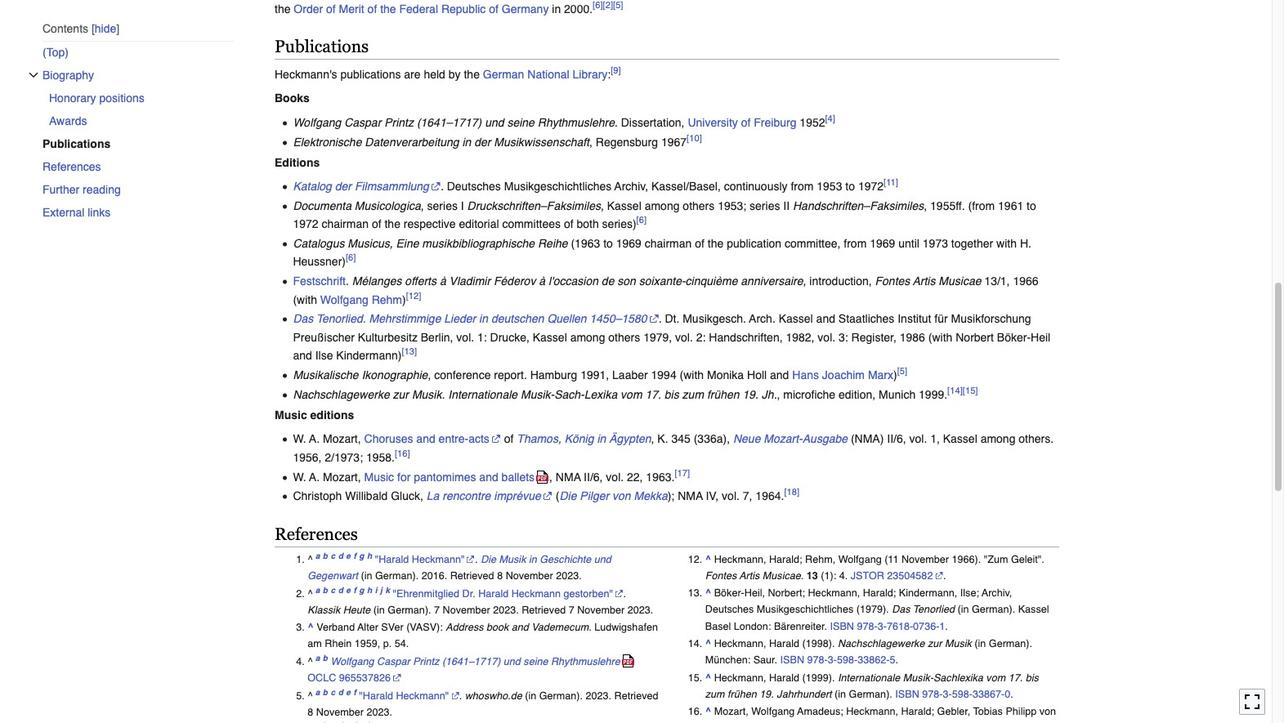 Task type: vqa. For each thing, say whether or not it's contained in the screenshot.
Music
yes



Task type: describe. For each thing, give the bounding box(es) containing it.
gestorben"
[[564, 587, 613, 600]]

jstor
[[851, 570, 884, 582]]

1 horizontal spatial [6] link
[[636, 215, 647, 226]]

festschrift
[[293, 275, 346, 288]]

von inside ( die pilger von mekka ); nma iv, vol. 7, 1964. [18]
[[612, 490, 631, 503]]

neue
[[733, 433, 760, 446]]

vol. left 1:
[[456, 331, 474, 344]]

7,
[[743, 490, 752, 503]]

d link for . whoswho.de (in german). 2023 . retrieved 8 november 2023 .
[[338, 687, 343, 702]]

mozart, for choruses
[[323, 433, 361, 446]]

(in german). 2016 . retrieved 8 november 2023 .
[[358, 570, 582, 582]]

artis inside heckmann, harald; rehm, wolfgang (11 november 1966). "zum geleit". fontes artis musicae . 13 (1): 4. jstor 23504582
[[739, 570, 760, 582]]

1 series from the left
[[427, 199, 458, 212]]

0 vertical spatial others
[[683, 199, 715, 212]]

to inside '(1963 to 1969 chairman of the publication committee, from 1969 until 1973 together with h. heussner)'
[[603, 237, 613, 250]]

kassel down quellen
[[533, 331, 567, 344]]

preußischer
[[293, 331, 355, 344]]

chairman inside '(1963 to 1969 chairman of the publication committee, from 1969 until 1973 together with h. heussner)'
[[645, 237, 692, 250]]

2 horizontal spatial 978-
[[922, 688, 943, 700]]

among inside (nma) ii/6, vol. 1, kassel among others. 1956, 2/1973; 1958.
[[981, 433, 1016, 446]]

archiv, inside deutsches musikgeschichtliches archiv, kassel/basel, continuously from 1953 to 1972 [11]
[[614, 180, 648, 193]]

0 horizontal spatial der
[[335, 180, 351, 193]]

[17] link
[[675, 467, 690, 479]]

) inside musikalische ikonographie , conference report. hamburg 1991, laaber 1994 (with monika holl and hans joachim marx ) [5]
[[893, 369, 897, 382]]

) inside wolfgang rehm ) [12]
[[402, 293, 406, 306]]

hide button
[[91, 23, 119, 36]]

^ a b c d e f
[[308, 687, 356, 702]]

monika
[[707, 369, 744, 382]]

kassel up 1982,
[[779, 313, 813, 326]]

heckmann, harald (1998). nachschlagewerke zur musik
[[714, 638, 972, 650]]

33862-
[[858, 654, 890, 666]]

a for ^ a b wolfgang caspar printz (1641–1717) und seine rhythmuslehre oclc 965537826
[[315, 653, 320, 663]]

böker- inside dt. musikgesch. arch. kassel and staatliches institut für musikforschung preußischer kulturbesitz berlin, vol. 1: drucke, kassel among others 1979, vol. 2: handschriften, 1982, vol. 3: register, 1986 (with norbert böker-heil and ilse kindermann)
[[997, 331, 1031, 344]]

wolfgang caspar printz (1641–1717) und seine rhythmuslehre . dissertation, university of freiburg 1952 [4]
[[293, 113, 835, 129]]

c for ^ a b c d e f g h
[[331, 551, 335, 561]]

november down dr.
[[443, 604, 490, 616]]

0 vertical spatial 8
[[497, 570, 503, 582]]

, inside elektronische datenverarbeitung in der musikwissenschaft , regensburg 1967 [10]
[[589, 135, 593, 148]]

(top)
[[43, 46, 69, 59]]

internationale inside "internationale musik-sachlexika vom 17. bis zum frühen 19. jahrhundert"
[[838, 672, 900, 684]]

harald; inside böker-heil, norbert; heckmann, harald; kindermann, ilse; archiv, deutsches musikgeschichtliches (1979).
[[863, 587, 896, 599]]

zum inside "internationale musik-sachlexika vom 17. bis zum frühen 19. jahrhundert"
[[705, 688, 725, 700]]

choruses and entre-acts link
[[364, 433, 501, 446]]

(1641–1717) inside the wolfgang caspar printz (1641–1717) und seine rhythmuslehre . dissertation, university of freiburg 1952 [4]
[[417, 116, 482, 129]]

verband
[[316, 621, 355, 634]]

2 à from the left
[[539, 275, 545, 288]]

german). for (in german). 2016 . retrieved 8 november 2023 .
[[375, 570, 419, 582]]

von inside ^ mozart, wolfgang amadeus; heckmann, harald; gebler, tobias philipp von (1956),
[[1039, 705, 1056, 718]]

gluck,
[[391, 490, 423, 503]]

nma inside ( die pilger von mekka ); nma iv, vol. 7, 1964. [18]
[[678, 490, 703, 503]]

and left ilse
[[293, 349, 312, 362]]

respective
[[404, 218, 456, 231]]

republic
[[441, 2, 486, 15]]

, up respective
[[421, 199, 424, 212]]

order of merit of the federal republic of germany link
[[294, 2, 549, 15]]

[14] link
[[947, 385, 963, 397]]

0 vertical spatial music
[[275, 409, 307, 422]]

1972 inside deutsches musikgeschichtliches archiv, kassel/basel, continuously from 1953 to 1972 [11]
[[858, 180, 884, 193]]

and inside musikalische ikonographie , conference report. hamburg 1991, laaber 1994 (with monika holl and hans joachim marx ) [5]
[[770, 369, 789, 382]]

1 vertical spatial nachschlagewerke
[[838, 638, 925, 650]]

musikalische
[[293, 369, 358, 382]]

deutsches inside deutsches musikgeschichtliches archiv, kassel/basel, continuously from 1953 to 1972 [11]
[[447, 180, 501, 193]]

e link for (in german). 2016 . retrieved 8 november 2023 .
[[346, 551, 351, 566]]

b for ^ a b c d e f g h i j k
[[323, 585, 328, 595]]

wolfgang inside ^ mozart, wolfgang amadeus; heckmann, harald; gebler, tobias philipp von (1956),
[[751, 705, 795, 718]]

imprévue
[[494, 490, 541, 503]]

vom inside "internationale musik-sachlexika vom 17. bis zum frühen 19. jahrhundert"
[[986, 672, 1005, 684]]

das for das tenorlied
[[892, 604, 910, 616]]

0 vertical spatial publications
[[275, 37, 369, 56]]

2/1973;
[[325, 451, 363, 464]]

retrieved inside . klassik heute (in german). 7 november 2023 . retrieved 7 november 2023 .
[[522, 604, 566, 616]]

filmsammlung
[[355, 180, 429, 193]]

e for ^ a b c d e f
[[346, 687, 351, 697]]

and left entre-
[[416, 433, 435, 446]]

f for ^ a b c d e f g h i j k
[[353, 585, 356, 595]]

isbn 978-3-598-33862-5 .
[[780, 654, 898, 666]]

seine inside the wolfgang caspar printz (1641–1717) und seine rhythmuslehre . dissertation, university of freiburg 1952 [4]
[[507, 116, 534, 129]]

(in inside . whoswho.de (in german). 2023 . retrieved 8 november 2023 .
[[525, 690, 536, 702]]

1 1969 from the left
[[616, 237, 642, 250]]

of right republic
[[489, 2, 499, 15]]

printz inside ^ a b wolfgang caspar printz (1641–1717) und seine rhythmuslehre oclc 965537826
[[413, 655, 439, 668]]

november inside heckmann, harald; rehm, wolfgang (11 november 1966). "zum geleit". fontes artis musicae . 13 (1): 4. jstor 23504582
[[901, 553, 949, 565]]

d link for (in german). 2016 . retrieved 8 november 2023 .
[[338, 551, 343, 566]]

kassel inside (nma) ii/6, vol. 1, kassel among others. 1956, 2/1973; 1958.
[[943, 433, 977, 446]]

heckmann, for rehm,
[[714, 553, 766, 565]]

die musik in geschichte und gegenwart
[[308, 553, 611, 582]]

dissertation,
[[621, 116, 685, 129]]

and up la rencontre imprévue link in the left of the page
[[479, 470, 498, 483]]

in up 1:
[[479, 313, 488, 326]]

2 vertical spatial 3-
[[943, 688, 952, 700]]

of left the merit
[[326, 2, 336, 15]]

in left 2000.
[[552, 2, 561, 15]]

chairman inside , 1955ff. (from 1961 to 1972 chairman of the respective editorial committees of both series)
[[322, 218, 369, 231]]

. inside heckmann, harald; rehm, wolfgang (11 november 1966). "zum geleit". fontes artis musicae . 13 (1): 4. jstor 23504582
[[801, 570, 804, 582]]

bärenreiter.
[[774, 620, 827, 632]]

(vasv):
[[406, 621, 443, 634]]

basel
[[705, 620, 731, 632]]

vol. inside (nma) ii/6, vol. 1, kassel among others. 1956, 2/1973; 1958.
[[909, 433, 927, 446]]

others.
[[1019, 433, 1054, 446]]

nachschlagewerke inside nachschlagewerke zur musik. internationale musik-sach-lexika vom 17. bis zum frühen 19. jh. , microfiche edition, munich 1999. [14] [15]
[[293, 388, 390, 401]]

offerts
[[405, 275, 436, 288]]

further
[[43, 184, 79, 197]]

^ up basel
[[705, 587, 711, 599]]

until
[[898, 237, 919, 250]]

and right book
[[512, 621, 529, 634]]

alter
[[357, 621, 378, 634]]

1 7 from the left
[[434, 604, 440, 616]]

isbn link for harald
[[780, 654, 804, 666]]

musikforschung
[[951, 313, 1031, 326]]

of right acts
[[504, 433, 514, 446]]

zur inside nachschlagewerke zur musik. internationale musik-sach-lexika vom 17. bis zum frühen 19. jh. , microfiche edition, munich 1999. [14] [15]
[[393, 388, 409, 401]]

caspar inside the wolfgang caspar printz (1641–1717) und seine rhythmuslehre . dissertation, university of freiburg 1952 [4]
[[344, 116, 381, 129]]

wolfgang caspar printz (1641–1717) und seine rhythmuslehre link
[[331, 649, 635, 674]]

^ inside ^ mozart, wolfgang amadeus; heckmann, harald; gebler, tobias philipp von (1956),
[[705, 705, 711, 718]]

berlin,
[[421, 331, 453, 344]]

d for ^ a b c d e f g h i j k
[[338, 585, 343, 595]]

musik inside die musik in geschichte und gegenwart
[[499, 553, 526, 566]]

wolfgang inside heckmann, harald; rehm, wolfgang (11 november 1966). "zum geleit". fontes artis musicae . 13 (1): 4. jstor 23504582
[[838, 553, 882, 565]]

german
[[483, 68, 524, 81]]

0 horizontal spatial [6] link
[[346, 252, 356, 264]]

and down introduction,
[[816, 313, 835, 326]]

seine inside ^ a b wolfgang caspar printz (1641–1717) und seine rhythmuslehre oclc 965537826
[[523, 655, 548, 668]]

1 vertical spatial musik
[[945, 638, 972, 650]]

of inside '(1963 to 1969 chairman of the publication committee, from 1969 until 1973 together with h. heussner)'
[[695, 237, 704, 250]]

e link for . whoswho.de (in german). 2023 . retrieved 8 november 2023 .
[[346, 687, 351, 702]]

(with inside 13/1, 1966 (with
[[293, 293, 317, 306]]

0 vertical spatial 598-
[[837, 654, 858, 666]]

mekka
[[634, 490, 668, 503]]

, left k.
[[651, 433, 654, 446]]

[10]
[[687, 132, 702, 144]]

1 vertical spatial music
[[364, 470, 394, 483]]

ii/6, inside , nma ii/6, vol. 22, 1963. [17]
[[584, 470, 603, 483]]

of right the merit
[[367, 2, 377, 15]]

);
[[668, 490, 675, 503]]

musik- inside "internationale musik-sachlexika vom 17. bis zum frühen 19. jahrhundert"
[[903, 672, 933, 684]]

k link
[[385, 585, 390, 600]]

further reading link
[[43, 179, 234, 202]]

are
[[404, 68, 421, 81]]

g link for (in german). 2016
[[359, 551, 364, 566]]

heckmann's publications are held by the german national library : [9]
[[275, 65, 621, 81]]

, left introduction,
[[803, 275, 806, 288]]

"harald heckmann" for german).
[[375, 553, 465, 566]]

vademecum.
[[532, 621, 591, 634]]

whoswho.de
[[465, 690, 522, 702]]

la
[[426, 490, 439, 503]]

^ down münchen:
[[705, 672, 711, 684]]

soixante-
[[639, 275, 685, 288]]

the inside '(1963 to 1969 chairman of the publication committee, from 1969 until 1973 together with h. heussner)'
[[708, 237, 724, 250]]

the left federal
[[380, 2, 396, 15]]

8 inside . whoswho.de (in german). 2023 . retrieved 8 november 2023 .
[[308, 706, 313, 718]]

(in inside . klassik heute (in german). 7 november 2023 . retrieved 7 november 2023 .
[[373, 604, 385, 616]]

^ inside ^ a b c d e f g h
[[308, 553, 312, 566]]

heil,
[[744, 587, 765, 599]]

catalogus musicus, eine musikbibliographische reihe
[[293, 237, 568, 250]]

fullscreen image
[[1244, 694, 1260, 711]]

harald; inside heckmann, harald; rehm, wolfgang (11 november 1966). "zum geleit". fontes artis musicae . 13 (1): 4. jstor 23504582
[[769, 553, 802, 565]]

(in for (in german). kassel basel london: bärenreiter.
[[957, 604, 969, 616]]

p. 54.
[[383, 638, 409, 650]]

a for ^ a b c d e f g h
[[315, 551, 320, 561]]

in inside die musik in geschichte und gegenwart
[[529, 553, 537, 566]]

gebler,
[[937, 705, 970, 718]]

german). for (in german). isbn 978-3-598-33867-0 .
[[849, 688, 892, 700]]

(1956),
[[705, 722, 738, 723]]

sach-
[[554, 388, 584, 401]]

^ down iv,
[[705, 553, 711, 565]]

publications
[[340, 68, 401, 81]]

thamos,
[[517, 433, 561, 446]]

november up heckmann
[[506, 570, 553, 582]]

order of merit of the federal republic of germany in 2000.
[[294, 2, 593, 15]]

quellen
[[547, 313, 587, 326]]

(1963 to 1969 chairman of the publication committee, from 1969 until 1973 together with h. heussner)
[[293, 237, 1031, 268]]

965537826 link
[[339, 672, 401, 684]]

2 horizontal spatial isbn
[[895, 688, 919, 700]]

others inside dt. musikgesch. arch. kassel and staatliches institut für musikforschung preußischer kulturbesitz berlin, vol. 1: drucke, kassel among others 1979, vol. 2: handschriften, 1982, vol. 3: register, 1986 (with norbert böker-heil and ilse kindermann)
[[608, 331, 640, 344]]

rehm,
[[805, 553, 835, 565]]

, inside musikalische ikonographie , conference report. hamburg 1991, laaber 1994 (with monika holl and hans joachim marx ) [5]
[[428, 369, 431, 382]]

1958.
[[366, 451, 395, 464]]

die inside die musik in geschichte und gegenwart
[[481, 553, 496, 566]]

1 vertical spatial zur
[[928, 638, 942, 650]]

das for das tenorlied. mehrstimmige lieder in deutschen quellen 1450–1580
[[293, 313, 313, 326]]

g link for (in german). 7 november 2023
[[359, 585, 364, 600]]

1994
[[651, 369, 677, 382]]

external links
[[43, 207, 111, 220]]

rhythmuslehre inside the wolfgang caspar printz (1641–1717) und seine rhythmuslehre . dissertation, university of freiburg 1952 [4]
[[538, 116, 615, 129]]

^ link for verband alter sver (vasv):
[[308, 621, 314, 634]]

0 vertical spatial retrieved
[[450, 570, 494, 582]]

1955ff.
[[930, 199, 965, 212]]

(1641–1717) inside ^ a b wolfgang caspar printz (1641–1717) und seine rhythmuslehre oclc 965537826
[[442, 655, 501, 668]]

further reading
[[43, 184, 121, 197]]

bis inside nachschlagewerke zur musik. internationale musik-sach-lexika vom 17. bis zum frühen 19. jh. , microfiche edition, munich 1999. [14] [15]
[[664, 388, 679, 401]]

2023 down 965537826 "link"
[[367, 706, 389, 718]]

965537826
[[339, 672, 391, 684]]

musik.
[[412, 388, 445, 401]]

1 horizontal spatial references
[[275, 524, 358, 544]]

the inside the heckmann's publications are held by the german national library : [9]
[[464, 68, 480, 81]]

a link for . klassik heute (in german). 7 november 2023 . retrieved 7 november 2023 .
[[315, 585, 320, 600]]

heil
[[1031, 331, 1050, 344]]

19. inside "internationale musik-sachlexika vom 17. bis zum frühen 19. jahrhundert"
[[760, 688, 774, 700]]

3- for 598-
[[828, 654, 837, 666]]

a. for w. a. mozart, choruses and entre-acts
[[309, 433, 320, 446]]

, up series)
[[601, 199, 604, 212]]

caspar inside ^ a b wolfgang caspar printz (1641–1717) und seine rhythmuslehre oclc 965537826
[[377, 655, 410, 668]]

mozart, inside ^ mozart, wolfgang amadeus; heckmann, harald; gebler, tobias philipp von (1956),
[[714, 705, 748, 718]]

german). inside . klassik heute (in german). 7 november 2023 . retrieved 7 november 2023 .
[[388, 604, 431, 616]]

iv,
[[706, 490, 719, 503]]

heckmann's
[[275, 68, 337, 81]]

vol. inside ( die pilger von mekka ); nma iv, vol. 7, 1964. [18]
[[722, 490, 740, 503]]

among inside dt. musikgesch. arch. kassel and staatliches institut für musikforschung preußischer kulturbesitz berlin, vol. 1: drucke, kassel among others 1979, vol. 2: handschriften, 1982, vol. 3: register, 1986 (with norbert böker-heil and ilse kindermann)
[[570, 331, 605, 344]]

1986
[[900, 331, 925, 344]]

w. a. mozart, choruses and entre-acts
[[293, 433, 489, 446]]

b for ^ a b wolfgang caspar printz (1641–1717) und seine rhythmuslehre oclc 965537826
[[323, 653, 328, 663]]

f for ^ a b c d e f
[[353, 687, 356, 697]]

h link for (in german). 2016
[[367, 551, 372, 566]]

1956,
[[293, 451, 322, 464]]

in right könig
[[597, 433, 606, 446]]

musik- inside nachschlagewerke zur musik. internationale musik-sach-lexika vom 17. bis zum frühen 19. jh. , microfiche edition, munich 1999. [14] [15]
[[521, 388, 554, 401]]

^ a b c d e f g h
[[308, 551, 372, 566]]

register,
[[851, 331, 897, 344]]

^ inside ^ a b c d e f g h i j k
[[308, 587, 312, 600]]

22,
[[627, 470, 643, 483]]

2 7 from the left
[[569, 604, 574, 616]]

mozart, for music
[[323, 470, 361, 483]]

laaber
[[612, 369, 648, 382]]

könig
[[565, 433, 594, 446]]

1952
[[800, 116, 825, 129]]

2023 down geschichte
[[556, 570, 579, 582]]

k.
[[657, 433, 668, 446]]

c link for . klassik heute (in german). 7 november 2023 . retrieved 7 november 2023 .
[[331, 585, 335, 600]]

zum inside nachschlagewerke zur musik. internationale musik-sach-lexika vom 17. bis zum frühen 19. jh. , microfiche edition, munich 1999. [14] [15]
[[682, 388, 704, 401]]

november down gestorben"
[[577, 604, 625, 616]]

b for ^ a b c d e f
[[323, 687, 328, 697]]

e for ^ a b c d e f g h i j k
[[346, 585, 351, 595]]

17. inside nachschlagewerke zur musik. internationale musik-sach-lexika vom 17. bis zum frühen 19. jh. , microfiche edition, munich 1999. [14] [15]
[[645, 388, 661, 401]]

0 vertical spatial artis
[[913, 275, 935, 288]]

rehm
[[372, 293, 402, 306]]

archiv, inside böker-heil, norbert; heckmann, harald; kindermann, ilse; archiv, deutsches musikgeschichtliches (1979).
[[982, 587, 1012, 599]]

(1999).
[[802, 672, 835, 684]]

w. for w. a. mozart, choruses and entre-acts
[[293, 433, 306, 446]]

2:
[[696, 331, 706, 344]]

0 vertical spatial harald
[[478, 587, 509, 600]]

dr.
[[462, 587, 475, 600]]

[18] link
[[784, 487, 799, 498]]

geleit".
[[1011, 553, 1044, 565]]

printz inside the wolfgang caspar printz (1641–1717) und seine rhythmuslehre . dissertation, university of freiburg 1952 [4]
[[384, 116, 414, 129]]

institut
[[898, 313, 931, 326]]

1 vertical spatial 598-
[[952, 688, 973, 700]]

^ inside the ^ a b c d e f
[[308, 690, 312, 702]]

2023 up ludwigshafen on the bottom
[[628, 604, 651, 616]]

vol. left 3:
[[818, 331, 835, 344]]

german). inside . whoswho.de (in german). 2023 . retrieved 8 november 2023 .
[[539, 690, 583, 702]]

frühen inside nachschlagewerke zur musik. internationale musik-sach-lexika vom 17. bis zum frühen 19. jh. , microfiche edition, munich 1999. [14] [15]
[[707, 388, 739, 401]]



Task type: locate. For each thing, give the bounding box(es) containing it.
1 f from the top
[[353, 551, 356, 561]]

4 b link from the top
[[323, 687, 328, 702]]

4 a link from the top
[[315, 687, 320, 702]]

1979,
[[643, 331, 672, 344]]

1 horizontal spatial fontes
[[875, 275, 910, 288]]

heussner)
[[293, 255, 346, 268]]

3 b link from the top
[[323, 653, 328, 668]]

german). up 0 at right bottom
[[989, 638, 1032, 650]]

c for ^ a b c d e f g h i j k
[[331, 585, 335, 595]]

0 vertical spatial musicae
[[939, 275, 981, 288]]

german). for (in german). kassel basel london: bärenreiter.
[[972, 604, 1015, 616]]

, 1955ff. (from 1961 to 1972 chairman of the respective editorial committees of both series)
[[293, 199, 1036, 231]]

der inside elektronische datenverarbeitung in der musikwissenschaft , regensburg 1967 [10]
[[474, 135, 491, 148]]

heckmann, inside böker-heil, norbert; heckmann, harald; kindermann, ilse; archiv, deutsches musikgeschichtliches (1979).
[[808, 587, 860, 599]]

isbn for isbn 978-3-7618-0736-1 .
[[830, 620, 854, 632]]

1 vertical spatial musikgeschichtliches
[[757, 604, 853, 616]]

"harald for . whoswho.de (in german). 2023 . retrieved 8 november 2023 .
[[359, 690, 393, 702]]

1 horizontal spatial publications
[[275, 37, 369, 56]]

1 vertical spatial ii/6,
[[584, 470, 603, 483]]

0 vertical spatial von
[[612, 490, 631, 503]]

2 c from the top
[[331, 585, 335, 595]]

^ link for böker-heil, norbert; heckmann, harald; kindermann, ilse; archiv, deutsches musikgeschichtliches (1979).
[[705, 587, 711, 599]]

1 vertical spatial h
[[367, 585, 372, 595]]

nma up the (
[[556, 470, 581, 483]]

handschriften,
[[709, 331, 783, 344]]

das tenorlied. mehrstimmige lieder in deutschen quellen 1450–1580 link
[[293, 313, 658, 326]]

1 horizontal spatial isbn link
[[830, 620, 854, 632]]

0 vertical spatial vom
[[620, 388, 642, 401]]

[4]
[[825, 113, 835, 124]]

8 up "ehrenmitglied dr. harald heckmann gestorben"
[[497, 570, 503, 582]]

of left both
[[564, 218, 573, 231]]

0 vertical spatial musik-
[[521, 388, 554, 401]]

und inside ^ a b wolfgang caspar printz (1641–1717) und seine rhythmuslehre oclc 965537826
[[503, 655, 521, 668]]

editions
[[310, 409, 354, 422]]

13/1, 1966 (with
[[293, 275, 1038, 306]]

1 horizontal spatial series
[[750, 199, 780, 212]]

0 horizontal spatial )
[[402, 293, 406, 306]]

^ link for mozart, wolfgang amadeus; heckmann, harald; gebler, tobias philipp von (1956),
[[705, 705, 711, 718]]

1 c from the top
[[331, 551, 335, 561]]

kassel up series)
[[607, 199, 641, 212]]

rhythmuslehre up musikwissenschaft
[[538, 116, 615, 129]]

^ inside ^ a b wolfgang caspar printz (1641–1717) und seine rhythmuslehre oclc 965537826
[[308, 655, 312, 668]]

1 vertical spatial references
[[275, 524, 358, 544]]

holl
[[747, 369, 767, 382]]

, up musik.
[[428, 369, 431, 382]]

, inside , nma ii/6, vol. 22, 1963. [17]
[[549, 470, 553, 483]]

"harald for (in german). 2016 . retrieved 8 november 2023 .
[[375, 553, 409, 566]]

(in up ^ a b c d e f g h i j k on the bottom
[[361, 570, 372, 582]]

1 horizontal spatial from
[[844, 237, 867, 250]]

^ link for heckmann, harald (1998).
[[705, 638, 711, 650]]

a link
[[315, 551, 320, 566], [315, 585, 320, 600], [315, 653, 320, 668], [315, 687, 320, 702]]

c inside the ^ a b c d e f
[[331, 687, 335, 697]]

musik-
[[521, 388, 554, 401], [903, 672, 933, 684]]

d inside the ^ a b c d e f
[[338, 687, 343, 697]]

(1641–1717) down ludwigshafen am rhein 1959, p. 54.
[[442, 655, 501, 668]]

3 e link from the top
[[346, 687, 351, 702]]

heckmann" for whoswho.de
[[396, 690, 449, 702]]

kassel down geleit".
[[1018, 604, 1049, 616]]

frühen up (1956),
[[728, 688, 757, 700]]

a link for . whoswho.de (in german). 2023 . retrieved 8 november 2023 .
[[315, 687, 320, 702]]

(11
[[884, 553, 899, 565]]

1 a. from the top
[[309, 433, 320, 446]]

0 vertical spatial bis
[[664, 388, 679, 401]]

german). inside (in german). kassel basel london: bärenreiter.
[[972, 604, 1015, 616]]

und inside die musik in geschichte und gegenwart
[[594, 553, 611, 566]]

introduction,
[[809, 275, 872, 288]]

reading
[[83, 184, 121, 197]]

a inside ^ a b c d e f g h
[[315, 551, 320, 561]]

isbn for isbn 978-3-598-33862-5 .
[[780, 654, 804, 666]]

1 horizontal spatial archiv,
[[982, 587, 1012, 599]]

0 vertical spatial among
[[645, 199, 680, 212]]

1 b from the top
[[323, 551, 328, 561]]

printz
[[384, 116, 414, 129], [413, 655, 439, 668]]

1 horizontal spatial musikgeschichtliches
[[757, 604, 853, 616]]

g inside ^ a b c d e f g h i j k
[[359, 585, 364, 595]]

a inside ^ a b wolfgang caspar printz (1641–1717) und seine rhythmuslehre oclc 965537826
[[315, 653, 320, 663]]

1 vertical spatial isbn link
[[780, 654, 804, 666]]

b down gegenwart
[[323, 585, 328, 595]]

1 horizontal spatial 978-
[[857, 620, 878, 632]]

0 horizontal spatial 19.
[[743, 388, 758, 401]]

(in right whoswho.de
[[525, 690, 536, 702]]

h inside ^ a b c d e f g h
[[367, 551, 372, 561]]

musicae inside heckmann, harald; rehm, wolfgang (11 november 1966). "zum geleit". fontes artis musicae . 13 (1): 4. jstor 23504582
[[762, 570, 801, 582]]

3 a from the top
[[315, 653, 320, 663]]

^ link for heckmann, harald (1999).
[[705, 672, 711, 684]]

hide
[[95, 23, 116, 36]]

pilger
[[580, 490, 609, 503]]

2 vertical spatial harald
[[769, 672, 799, 684]]

d inside ^ a b c d e f g h
[[338, 551, 343, 561]]

3 f from the top
[[353, 687, 356, 697]]

1 a from the top
[[315, 551, 320, 561]]

0 vertical spatial musik
[[499, 553, 526, 566]]

munich
[[879, 388, 916, 401]]

musikbibliographische
[[422, 237, 535, 250]]

0 vertical spatial 1972
[[858, 180, 884, 193]]

from down handschriften–faksimiles
[[844, 237, 867, 250]]

harald; up norbert;
[[769, 553, 802, 565]]

d for ^ a b c d e f
[[338, 687, 343, 697]]

1972 inside , 1955ff. (from 1961 to 1972 chairman of the respective editorial committees of both series)
[[293, 218, 318, 231]]

christoph willibald gluck, la rencontre imprévue
[[293, 490, 541, 503]]

wolfgang up 'jstor'
[[838, 553, 882, 565]]

of up musicus, at the top of the page
[[372, 218, 381, 231]]

caspar
[[344, 116, 381, 129], [377, 655, 410, 668]]

together
[[951, 237, 993, 250]]

biography
[[43, 69, 94, 82]]

2 c link from the top
[[331, 585, 335, 600]]

deutsches inside böker-heil, norbert; heckmann, harald; kindermann, ilse; archiv, deutsches musikgeschichtliches (1979).
[[705, 604, 754, 616]]

rhythmuslehre inside ^ a b wolfgang caspar printz (1641–1717) und seine rhythmuslehre oclc 965537826
[[551, 655, 620, 668]]

committees
[[502, 218, 561, 231]]

c link for (in german). 2016 . retrieved 8 november 2023 .
[[331, 551, 335, 566]]

3 b from the top
[[323, 653, 328, 663]]

2 vertical spatial retrieved
[[614, 690, 658, 702]]

2 vertical spatial c link
[[331, 687, 335, 702]]

2023 down ludwigshafen on the bottom
[[586, 690, 609, 702]]

1 horizontal spatial bis
[[1026, 672, 1039, 684]]

internationale inside nachschlagewerke zur musik. internationale musik-sach-lexika vom 17. bis zum frühen 19. jh. , microfiche edition, munich 1999. [14] [15]
[[448, 388, 517, 401]]

0 horizontal spatial die
[[481, 553, 496, 566]]

1 horizontal spatial others
[[683, 199, 715, 212]]

ludwigshafen
[[594, 621, 658, 634]]

1 b link from the top
[[323, 551, 328, 566]]

joachim
[[822, 369, 865, 382]]

b inside ^ a b c d e f g h i j k
[[323, 585, 328, 595]]

a. for w. a. mozart, music for pantomimes and ballets
[[309, 470, 320, 483]]

contents
[[43, 23, 88, 36]]

g for ^ a b c d e f g h i j k
[[359, 585, 364, 595]]

b link for . whoswho.de (in german). 2023 . retrieved 8 november 2023 .
[[323, 687, 328, 702]]

fontes up basel
[[705, 570, 737, 582]]

. inside the wolfgang caspar printz (1641–1717) und seine rhythmuslehre . dissertation, university of freiburg 1952 [4]
[[615, 116, 618, 129]]

1 vertical spatial chairman
[[645, 237, 692, 250]]

3 d from the top
[[338, 687, 343, 697]]

german). right whoswho.de
[[539, 690, 583, 702]]

0 horizontal spatial harald;
[[769, 553, 802, 565]]

d link for . klassik heute (in german). 7 november 2023 . retrieved 7 november 2023 .
[[338, 585, 343, 600]]

978- for 598-
[[807, 654, 828, 666]]

1 g link from the top
[[359, 551, 364, 566]]

from inside deutsches musikgeschichtliches archiv, kassel/basel, continuously from 1953 to 1972 [11]
[[791, 180, 814, 193]]

2 b link from the top
[[323, 585, 328, 600]]

b inside ^ a b c d e f g h
[[323, 551, 328, 561]]

und down book
[[503, 655, 521, 668]]

fontes inside heckmann, harald; rehm, wolfgang (11 november 1966). "zum geleit". fontes artis musicae . 13 (1): 4. jstor 23504582
[[705, 570, 737, 582]]

harald for heckmann, harald (1998). nachschlagewerke zur musik
[[769, 638, 799, 650]]

0 vertical spatial 3-
[[878, 620, 887, 632]]

1 w. from the top
[[293, 433, 306, 446]]

0 vertical spatial frühen
[[707, 388, 739, 401]]

among down deutsches musikgeschichtliches archiv, kassel/basel, continuously from 1953 to 1972 [11] at the top of page
[[645, 199, 680, 212]]

e link down 965537826
[[346, 687, 351, 702]]

honorary positions link
[[49, 87, 234, 110]]

from inside '(1963 to 1969 chairman of the publication committee, from 1969 until 1973 together with h. heussner)'
[[844, 237, 867, 250]]

3- for 7618-
[[878, 620, 887, 632]]

4 b from the top
[[323, 687, 328, 697]]

0 horizontal spatial series
[[427, 199, 458, 212]]

2 e from the top
[[346, 585, 351, 595]]

vladimir
[[449, 275, 491, 288]]

harald down saur.
[[769, 672, 799, 684]]

2 h from the top
[[367, 585, 372, 595]]

3 c link from the top
[[331, 687, 335, 702]]

0 vertical spatial g link
[[359, 551, 364, 566]]

2 g link from the top
[[359, 585, 364, 600]]

1 horizontal spatial der
[[474, 135, 491, 148]]

2 vertical spatial harald;
[[901, 705, 934, 718]]

d inside ^ a b c d e f g h i j k
[[338, 585, 343, 595]]

2 g from the top
[[359, 585, 364, 595]]

musikgeschichtliches up druckschriften–faksimiles on the left
[[504, 180, 612, 193]]

a for ^ a b c d e f
[[315, 687, 320, 697]]

der left musikwissenschaft
[[474, 135, 491, 148]]

2 e link from the top
[[346, 585, 351, 600]]

staatliches
[[838, 313, 894, 326]]

à
[[440, 275, 446, 288], [539, 275, 545, 288]]

november up 23504582 link at the bottom
[[901, 553, 949, 565]]

f down 965537826
[[353, 687, 356, 697]]

c link for . whoswho.de (in german). 2023 . retrieved 8 november 2023 .
[[331, 687, 335, 702]]

contents hide
[[43, 23, 116, 36]]

0 vertical spatial references
[[43, 161, 101, 174]]

isbn up ^ mozart, wolfgang amadeus; heckmann, harald; gebler, tobias philipp von (1956),
[[895, 688, 919, 700]]

d link
[[338, 551, 343, 566], [338, 585, 343, 600], [338, 687, 343, 702]]

böker- inside böker-heil, norbert; heckmann, harald; kindermann, ilse; archiv, deutsches musikgeschichtliches (1979).
[[714, 587, 744, 599]]

[6] for the leftmost the [6] "link"
[[346, 252, 356, 264]]

0 vertical spatial fontes
[[875, 275, 910, 288]]

f inside ^ a b c d e f g h
[[353, 551, 356, 561]]

3 a link from the top
[[315, 653, 320, 668]]

1 horizontal spatial vom
[[986, 672, 1005, 684]]

1 vertical spatial from
[[844, 237, 867, 250]]

17. down 1994
[[645, 388, 661, 401]]

f up gegenwart
[[353, 551, 356, 561]]

b link for (in german). 2016 . retrieved 8 november 2023 .
[[323, 551, 328, 566]]

[6] link down documenta musicologica , series i druckschriften–faksimiles , kassel among others 1953; series ii handschriften–faksimiles
[[636, 215, 647, 226]]

19. inside nachschlagewerke zur musik. internationale musik-sach-lexika vom 17. bis zum frühen 19. jh. , microfiche edition, munich 1999. [14] [15]
[[743, 388, 758, 401]]

in inside elektronische datenverarbeitung in der musikwissenschaft , regensburg 1967 [10]
[[462, 135, 471, 148]]

1972 up "catalogus"
[[293, 218, 318, 231]]

3- down heckmann, harald (1998). nachschlagewerke zur musik
[[828, 654, 837, 666]]

a. up 1956,
[[309, 433, 320, 446]]

kassel right 1,
[[943, 433, 977, 446]]

0 horizontal spatial musik
[[499, 553, 526, 566]]

1 c link from the top
[[331, 551, 335, 566]]

1 vertical spatial seine
[[523, 655, 548, 668]]

f inside the ^ a b c d e f
[[353, 687, 356, 697]]

4 a from the top
[[315, 687, 320, 697]]

2 d link from the top
[[338, 585, 343, 600]]

handschriften–faksimiles
[[793, 199, 924, 212]]

bis inside "internationale musik-sachlexika vom 17. bis zum frühen 19. jahrhundert"
[[1026, 672, 1039, 684]]

musicae left 13/1, at top
[[939, 275, 981, 288]]

isbn up heckmann, harald (1999).
[[780, 654, 804, 666]]

b inside ^ a b wolfgang caspar printz (1641–1717) und seine rhythmuslehre oclc 965537826
[[323, 653, 328, 663]]

e
[[346, 551, 351, 561], [346, 585, 351, 595], [346, 687, 351, 697]]

d link down 965537826
[[338, 687, 343, 702]]

harald down "bärenreiter."
[[769, 638, 799, 650]]

[12]
[[406, 290, 421, 302]]

7 up vademecum. in the bottom left of the page
[[569, 604, 574, 616]]

0 vertical spatial internationale
[[448, 388, 517, 401]]

2 d from the top
[[338, 585, 343, 595]]

to inside , 1955ff. (from 1961 to 1972 chairman of the respective editorial committees of both series)
[[1027, 199, 1036, 212]]

(in inside (in german). kassel basel london: bärenreiter.
[[957, 604, 969, 616]]

publications inside 'publications' link
[[43, 138, 111, 151]]

frühen inside "internationale musik-sachlexika vom 17. bis zum frühen 19. jahrhundert"
[[728, 688, 757, 700]]

a link for (in german). 2016 . retrieved 8 november 2023 .
[[315, 551, 320, 566]]

1 horizontal spatial among
[[645, 199, 680, 212]]

0 vertical spatial rhythmuslehre
[[538, 116, 615, 129]]

november inside . whoswho.de (in german). 2023 . retrieved 8 november 2023 .
[[316, 706, 364, 718]]

vol. inside , nma ii/6, vol. 22, 1963. [17]
[[606, 470, 624, 483]]

h link for (in german). 7 november 2023
[[367, 585, 372, 600]]

a down oclc link
[[315, 687, 320, 697]]

german). for (in german). münchen: saur.
[[989, 638, 1032, 650]]

acts
[[468, 433, 489, 446]]

[15] link
[[963, 385, 978, 397]]

g link left i
[[359, 585, 364, 600]]

ausgabe
[[802, 433, 848, 446]]

c link down gegenwart
[[331, 585, 335, 600]]

tenorlied.
[[316, 313, 366, 326]]

19. left jh.
[[743, 388, 758, 401]]

c for ^ a b c d e f
[[331, 687, 335, 697]]

1 e link from the top
[[346, 551, 351, 566]]

wolfgang inside the wolfgang caspar printz (1641–1717) und seine rhythmuslehre . dissertation, university of freiburg 1952 [4]
[[293, 116, 341, 129]]

2023 down "ehrenmitglied dr. harald heckmann gestorben"
[[493, 604, 516, 616]]

0 horizontal spatial internationale
[[448, 388, 517, 401]]

1 horizontal spatial zur
[[928, 638, 942, 650]]

isbn link up heckmann, harald (1998). nachschlagewerke zur musik
[[830, 620, 854, 632]]

1 vertical spatial zum
[[705, 688, 725, 700]]

, inside , 1955ff. (from 1961 to 1972 chairman of the respective editorial committees of both series)
[[924, 199, 927, 212]]

und for (1641–1717)
[[485, 116, 504, 129]]

library
[[573, 68, 608, 81]]

1 horizontal spatial (with
[[680, 369, 704, 382]]

2 w. from the top
[[293, 470, 306, 483]]

1969
[[616, 237, 642, 250], [870, 237, 895, 250]]

1
[[939, 620, 945, 632]]

b link up gegenwart
[[323, 551, 328, 566]]

b inside the ^ a b c d e f
[[323, 687, 328, 697]]

die left "pilger"
[[559, 490, 577, 503]]

1 horizontal spatial music
[[364, 470, 394, 483]]

0 horizontal spatial musicae
[[762, 570, 801, 582]]

2 vertical spatial e
[[346, 687, 351, 697]]

[6] for the [6] "link" to the right
[[636, 215, 647, 226]]

b for ^ a b c d e f g h
[[323, 551, 328, 561]]

musikgeschichtliches up "bärenreiter."
[[757, 604, 853, 616]]

2 f from the top
[[353, 585, 356, 595]]

german). inside (in german). münchen: saur.
[[989, 638, 1032, 650]]

1991,
[[580, 369, 609, 382]]

2 1969 from the left
[[870, 237, 895, 250]]

zur down ikonographie
[[393, 388, 409, 401]]

university
[[688, 116, 738, 129]]

(in for (in german). isbn 978-3-598-33867-0 .
[[835, 688, 846, 700]]

anniversaire
[[741, 275, 803, 288]]

1 vertical spatial to
[[1027, 199, 1036, 212]]

[9]
[[611, 65, 621, 76]]

harald
[[478, 587, 509, 600], [769, 638, 799, 650], [769, 672, 799, 684]]

a inside ^ a b c d e f g h i j k
[[315, 585, 320, 595]]

und for geschichte
[[594, 553, 611, 566]]

a link up gegenwart
[[315, 551, 320, 566]]

(1979).
[[856, 604, 889, 616]]

3 d link from the top
[[338, 687, 343, 702]]

editorial
[[459, 218, 499, 231]]

, left microfiche
[[777, 388, 780, 401]]

, inside nachschlagewerke zur musik. internationale musik-sach-lexika vom 17. bis zum frühen 19. jh. , microfiche edition, munich 1999. [14] [15]
[[777, 388, 780, 401]]

isbn link for 978-
[[830, 620, 854, 632]]

regensburg
[[596, 135, 658, 148]]

, down the wolfgang caspar printz (1641–1717) und seine rhythmuslehre . dissertation, university of freiburg 1952 [4]
[[589, 135, 593, 148]]

1 vertical spatial harald
[[769, 638, 799, 650]]

a for ^ a b c d e f g h i j k
[[315, 585, 320, 595]]

heckmann, for (1998).
[[714, 638, 766, 650]]

w. for w. a. mozart, music for pantomimes and ballets
[[293, 470, 306, 483]]

heckmann, inside heckmann, harald; rehm, wolfgang (11 november 1966). "zum geleit". fontes artis musicae . 13 (1): 4. jstor 23504582
[[714, 553, 766, 565]]

musikgeschichtliches inside böker-heil, norbert; heckmann, harald; kindermann, ilse; archiv, deutsches musikgeschichtliches (1979).
[[757, 604, 853, 616]]

2 vertical spatial c
[[331, 687, 335, 697]]

e for ^ a b c d e f g h
[[346, 551, 351, 561]]

thamos, könig in ägypten link
[[517, 433, 651, 446]]

b link for . klassik heute (in german). 7 november 2023 . retrieved 7 november 2023 .
[[323, 585, 328, 600]]

nma
[[556, 470, 581, 483], [678, 490, 703, 503]]

retrieved inside . whoswho.de (in german). 2023 . retrieved 8 november 2023 .
[[614, 690, 658, 702]]

1 d link from the top
[[338, 551, 343, 566]]

1 vertical spatial caspar
[[377, 655, 410, 668]]

böker-heil, norbert; heckmann, harald; kindermann, ilse; archiv, deutsches musikgeschichtliches (1979).
[[705, 587, 1012, 616]]

1 vertical spatial das
[[892, 604, 910, 616]]

others down 1450–1580
[[608, 331, 640, 344]]

3-
[[878, 620, 887, 632], [828, 654, 837, 666], [943, 688, 952, 700]]

bis down 1994
[[664, 388, 679, 401]]

0 vertical spatial nma
[[556, 470, 581, 483]]

harald; inside ^ mozart, wolfgang amadeus; heckmann, harald; gebler, tobias philipp von (1956),
[[901, 705, 934, 718]]

series down continuously
[[750, 199, 780, 212]]

rhythmuslehre
[[538, 116, 615, 129], [551, 655, 620, 668]]

verband alter sver (vasv): address book and vademecum.
[[316, 621, 591, 634]]

2 b from the top
[[323, 585, 328, 595]]

series
[[427, 199, 458, 212], [750, 199, 780, 212]]

1 vertical spatial internationale
[[838, 672, 900, 684]]

kassel inside (in german). kassel basel london: bärenreiter.
[[1018, 604, 1049, 616]]

^ up gegenwart
[[308, 553, 312, 566]]

nachschlagewerke up editions
[[293, 388, 390, 401]]

isbn link for german).
[[895, 688, 919, 700]]

,
[[589, 135, 593, 148], [421, 199, 424, 212], [601, 199, 604, 212], [924, 199, 927, 212], [803, 275, 806, 288], [428, 369, 431, 382], [777, 388, 780, 401], [651, 433, 654, 446], [549, 470, 553, 483]]

harald for heckmann, harald (1999).
[[769, 672, 799, 684]]

0 horizontal spatial among
[[570, 331, 605, 344]]

0 vertical spatial die
[[559, 490, 577, 503]]

f for ^ a b c d e f g h
[[353, 551, 356, 561]]

oclc link
[[308, 672, 336, 684]]

ii/6, inside (nma) ii/6, vol. 1, kassel among others. 1956, 2/1973; 1958.
[[887, 433, 906, 446]]

2 vertical spatial e link
[[346, 687, 351, 702]]

c down gegenwart
[[331, 585, 335, 595]]

1 horizontal spatial to
[[845, 180, 855, 193]]

g inside ^ a b c d e f g h
[[359, 551, 364, 561]]

2 a. from the top
[[309, 470, 320, 483]]

c inside ^ a b c d e f g h
[[331, 551, 335, 561]]

"ehrenmitglied dr. harald heckmann gestorben" link
[[393, 587, 623, 600]]

2 a link from the top
[[315, 585, 320, 600]]

h.
[[1020, 237, 1031, 250]]

among down quellen
[[570, 331, 605, 344]]

deutschen
[[491, 313, 544, 326]]

nma inside , nma ii/6, vol. 22, 1963. [17]
[[556, 470, 581, 483]]

1 horizontal spatial 3-
[[878, 620, 887, 632]]

0 horizontal spatial ii/6,
[[584, 470, 603, 483]]

0 vertical spatial a.
[[309, 433, 320, 446]]

(in for (in german). 2016 . retrieved 8 november 2023 .
[[361, 570, 372, 582]]

isbn up heckmann, harald (1998). nachschlagewerke zur musik
[[830, 620, 854, 632]]

london:
[[734, 620, 771, 632]]

2 a from the top
[[315, 585, 320, 595]]

(1641–1717) up the datenverarbeitung at the left of the page
[[417, 116, 482, 129]]

"harald heckmann" link for whoswho.de
[[359, 690, 459, 702]]

^ down basel
[[705, 638, 711, 650]]

h inside ^ a b c d e f g h i j k
[[367, 585, 372, 595]]

"harald heckmann" link for german).
[[375, 553, 475, 566]]

0 vertical spatial d
[[338, 551, 343, 561]]

isbn link
[[830, 620, 854, 632], [780, 654, 804, 666], [895, 688, 919, 700]]

g for ^ a b c d e f g h
[[359, 551, 364, 561]]

wolfgang rehm link
[[320, 293, 402, 306]]

(in german). isbn 978-3-598-33867-0 .
[[832, 688, 1013, 700]]

1 vertical spatial among
[[570, 331, 605, 344]]

deutsches up i
[[447, 180, 501, 193]]

jh.
[[762, 388, 777, 401]]

chairman down the documenta
[[322, 218, 369, 231]]

die up (in german). 2016 . retrieved 8 november 2023 .
[[481, 553, 496, 566]]

e down gegenwart
[[346, 585, 351, 595]]

1 à from the left
[[440, 275, 446, 288]]

0 horizontal spatial 3-
[[828, 654, 837, 666]]

"harald heckmann" up 2016
[[375, 553, 465, 566]]

h for ^ a b c d e f g h
[[367, 551, 372, 561]]

internationale down conference
[[448, 388, 517, 401]]

d
[[338, 551, 343, 561], [338, 585, 343, 595], [338, 687, 343, 697]]

0 vertical spatial 978-
[[857, 620, 878, 632]]

1 vertical spatial c link
[[331, 585, 335, 600]]

0 horizontal spatial chairman
[[322, 218, 369, 231]]

x small image
[[29, 71, 38, 81]]

vom inside nachschlagewerke zur musik. internationale musik-sach-lexika vom 17. bis zum frühen 19. jh. , microfiche edition, munich 1999. [14] [15]
[[620, 388, 642, 401]]

g link
[[359, 551, 364, 566], [359, 585, 364, 600]]

1450–1580
[[590, 313, 647, 326]]

1 vertical spatial 8
[[308, 706, 313, 718]]

0 vertical spatial (with
[[293, 293, 317, 306]]

vol. left 2:
[[675, 331, 693, 344]]

retrieved down heckmann
[[522, 604, 566, 616]]

das up '978-3-7618-0736-1' link
[[892, 604, 910, 616]]

und up gestorben"
[[594, 553, 611, 566]]

e link for . klassik heute (in german). 7 november 2023 . retrieved 7 november 2023 .
[[346, 585, 351, 600]]

0 horizontal spatial von
[[612, 490, 631, 503]]

heckmann, for (1999).
[[714, 672, 766, 684]]

1 g from the top
[[359, 551, 364, 561]]

1 h from the top
[[367, 551, 372, 561]]

(with inside musikalische ikonographie , conference report. hamburg 1991, laaber 1994 (with monika holl and hans joachim marx ) [5]
[[680, 369, 704, 382]]

heckmann" for german).
[[412, 553, 465, 566]]

0 vertical spatial chairman
[[322, 218, 369, 231]]

1953;
[[718, 199, 746, 212]]

federal
[[399, 2, 438, 15]]

[6] link down musicus, at the top of the page
[[346, 252, 356, 264]]

heckmann"
[[412, 553, 465, 566], [396, 690, 449, 702]]

the inside , 1955ff. (from 1961 to 1972 chairman of the respective editorial committees of both series)
[[385, 218, 400, 231]]

1 vertical spatial 978-
[[807, 654, 828, 666]]

0 vertical spatial "harald heckmann" link
[[375, 553, 475, 566]]

publications up heckmann's at top
[[275, 37, 369, 56]]

katalog der filmsammlung link
[[293, 180, 440, 193]]

^ up am
[[308, 621, 314, 634]]

h for ^ a b c d e f g h i j k
[[367, 585, 372, 595]]

0 horizontal spatial à
[[440, 275, 446, 288]]

2 series from the left
[[750, 199, 780, 212]]

hans joachim marx link
[[792, 369, 893, 382]]

amadeus;
[[797, 705, 843, 718]]

d for ^ a b c d e f g h
[[338, 551, 343, 561]]

b up gegenwart
[[323, 551, 328, 561]]

nachschlagewerke zur musik. internationale musik-sach-lexika vom 17. bis zum frühen 19. jh. , microfiche edition, munich 1999. [14] [15]
[[293, 385, 978, 401]]

to inside deutsches musikgeschichtliches archiv, kassel/basel, continuously from 1953 to 1972 [11]
[[845, 180, 855, 193]]

honorary
[[49, 92, 96, 105]]

c link up gegenwart
[[331, 551, 335, 566]]

^
[[705, 553, 711, 565], [308, 553, 312, 566], [705, 587, 711, 599], [308, 587, 312, 600], [308, 621, 314, 634], [705, 638, 711, 650], [308, 655, 312, 668], [705, 672, 711, 684], [308, 690, 312, 702], [705, 705, 711, 718]]

microfiche
[[783, 388, 835, 401]]

0 horizontal spatial from
[[791, 180, 814, 193]]

of inside the wolfgang caspar printz (1641–1717) und seine rhythmuslehre . dissertation, university of freiburg 1952 [4]
[[741, 116, 751, 129]]

[6] down documenta musicologica , series i druckschriften–faksimiles , kassel among others 1953; series ii handschriften–faksimiles
[[636, 215, 647, 226]]

a link down am
[[315, 653, 320, 668]]

0 vertical spatial e link
[[346, 551, 351, 566]]

1 vertical spatial "harald
[[359, 690, 393, 702]]

2 vertical spatial und
[[503, 655, 521, 668]]

2 vertical spatial isbn link
[[895, 688, 919, 700]]

und
[[485, 116, 504, 129], [594, 553, 611, 566], [503, 655, 521, 668]]

printz up the datenverarbeitung at the left of the page
[[384, 116, 414, 129]]

1 vertical spatial d
[[338, 585, 343, 595]]

wolfgang inside wolfgang rehm ) [12]
[[320, 293, 368, 306]]

1 d from the top
[[338, 551, 343, 561]]

and
[[816, 313, 835, 326], [293, 349, 312, 362], [770, 369, 789, 382], [416, 433, 435, 446], [479, 470, 498, 483], [512, 621, 529, 634]]

(with down "festschrift"
[[293, 293, 317, 306]]

3 c from the top
[[331, 687, 335, 697]]

1 h link from the top
[[367, 551, 372, 566]]

awards
[[49, 115, 87, 128]]

(in for (in german). münchen: saur.
[[975, 638, 986, 650]]

^ link up am
[[308, 621, 314, 634]]

1 horizontal spatial [6]
[[636, 215, 647, 226]]

1 vertical spatial isbn
[[780, 654, 804, 666]]

^ link for heckmann, harald; rehm, wolfgang (11 november 1966). "zum geleit".
[[705, 553, 711, 565]]

0736-
[[913, 620, 939, 632]]

1 a link from the top
[[315, 551, 320, 566]]

seine down vademecum. in the bottom left of the page
[[523, 655, 548, 668]]

musik- down hamburg on the left of the page
[[521, 388, 554, 401]]

1 vertical spatial heckmann"
[[396, 690, 449, 702]]

1 vertical spatial "harald heckmann"
[[359, 690, 449, 702]]

mozart, down 2/1973;
[[323, 470, 361, 483]]

deutsches up basel
[[705, 604, 754, 616]]

references up further reading
[[43, 161, 101, 174]]

1 horizontal spatial 7
[[569, 604, 574, 616]]

printz down the (vasv):
[[413, 655, 439, 668]]

0 horizontal spatial böker-
[[714, 587, 744, 599]]

"harald heckmann" for whoswho.de
[[359, 690, 449, 702]]

a inside the ^ a b c d e f
[[315, 687, 320, 697]]

of left freiburg
[[741, 116, 751, 129]]

0 vertical spatial printz
[[384, 116, 414, 129]]

musikgeschichtliches inside deutsches musikgeschichtliches archiv, kassel/basel, continuously from 1953 to 1972 [11]
[[504, 180, 612, 193]]

1 e from the top
[[346, 551, 351, 561]]

among left others.
[[981, 433, 1016, 446]]

978- for 7618-
[[857, 620, 878, 632]]

heckmann" up 2016
[[412, 553, 465, 566]]

(with inside dt. musikgesch. arch. kassel and staatliches institut für musikforschung preußischer kulturbesitz berlin, vol. 1: drucke, kassel among others 1979, vol. 2: handschriften, 1982, vol. 3: register, 1986 (with norbert böker-heil and ilse kindermann)
[[928, 331, 953, 344]]

b down the oclc
[[323, 687, 328, 697]]

17. inside "internationale musik-sachlexika vom 17. bis zum frühen 19. jahrhundert"
[[1008, 672, 1023, 684]]

wolfgang inside ^ a b wolfgang caspar printz (1641–1717) und seine rhythmuslehre oclc 965537826
[[331, 655, 374, 668]]

0 horizontal spatial 7
[[434, 604, 440, 616]]

3 e from the top
[[346, 687, 351, 697]]

1973
[[923, 237, 948, 250]]

böker-
[[997, 331, 1031, 344], [714, 587, 744, 599]]

1 vertical spatial frühen
[[728, 688, 757, 700]]

2 h link from the top
[[367, 585, 372, 600]]

heckmann, harald (1999).
[[714, 672, 838, 684]]



